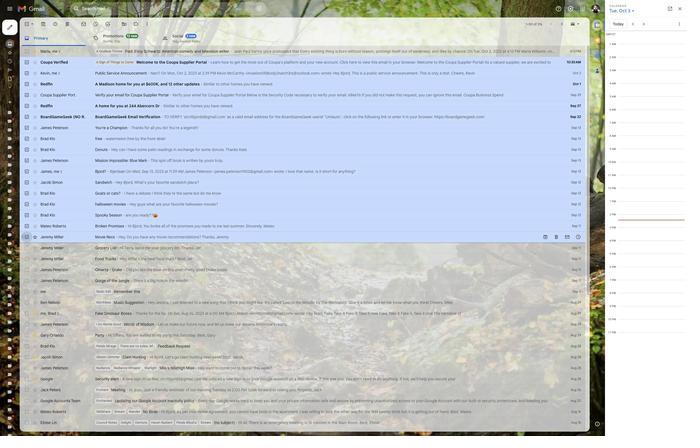 Task type: describe. For each thing, give the bounding box(es) containing it.
1 horizontal spatial can
[[426, 93, 432, 98]]

216
[[538, 22, 543, 26]]

sep 11 for woods!
[[572, 279, 581, 283]]

1 horizontal spatial there
[[249, 421, 259, 426]]

thing
[[325, 49, 334, 54]]

do inside i do words good words of wisdom - let us make our future now, and let us make our dreams tomorrow's reality.
[[98, 323, 102, 327]]

send
[[135, 246, 144, 251]]

your down they're
[[163, 202, 170, 207]]

on left tue,
[[468, 49, 473, 54]]

trucks
[[105, 257, 116, 262]]

1 horizontal spatial what
[[403, 301, 412, 306]]

0 vertical spatial homes
[[231, 82, 243, 87]]

16 for hi all, there is an emergency meeting in 15 minutes in the main room. best, eloise
[[578, 421, 581, 425]]

2 free from the left
[[127, 136, 134, 141]]

jack peters
[[40, 388, 61, 393]]

0 horizontal spatial meeting
[[197, 388, 211, 393]]

1 13 from the top
[[578, 126, 581, 130]]

- right movies
[[127, 202, 129, 207]]

sep 29
[[571, 93, 581, 97]]

- left let
[[155, 322, 157, 327]]

3 fake from the left
[[389, 312, 397, 316]]

row containing coupa verified
[[20, 57, 586, 68]]

1 horizontal spatial all
[[161, 224, 165, 229]]

below
[[247, 93, 257, 98]]

1 simon from the top
[[52, 180, 63, 185]]

birds
[[149, 410, 158, 415]]

row containing kevin
[[20, 68, 586, 79]]

- right bjord? on the left of page
[[107, 169, 109, 174]]

search mail image
[[72, 4, 82, 14]]

new inside tab
[[131, 34, 137, 38]]

bjord, up radiant on the bottom
[[166, 410, 176, 415]]

0 horizontal spatial home
[[99, 104, 109, 109]]

toggle split pane mode image
[[570, 21, 576, 27]]

4 fake from the left
[[414, 312, 422, 316]]

2 jack from the left
[[314, 388, 322, 393]]

to right made
[[212, 224, 216, 229]]

haven
[[151, 421, 160, 425]]

out right itself
[[402, 49, 408, 54]]

21 row from the top
[[20, 265, 586, 276]]

- left to
[[161, 115, 163, 120]]

peterson for 26th row from the bottom of the page
[[53, 158, 68, 163]]

click
[[344, 115, 352, 120]]

guys
[[137, 202, 146, 207]]

gmail image
[[18, 3, 47, 14]]

0 horizontal spatial 🎃 image
[[153, 214, 158, 218]]

your left 'private'
[[278, 399, 286, 404]]

aug 16 for no birds - hi bjord, as per your rental agreement, you cannot have birds in the apartment. i was willing to look the other way for the first twenty birds but it is getting out of hand. best, mateo
[[571, 410, 581, 414]]

3 29 from the top
[[578, 312, 581, 316]]

4 28 from the top
[[578, 377, 581, 382]]

0 horizontal spatial cheers,
[[430, 301, 444, 306]]

1 eloise from the left
[[40, 421, 51, 426]]

promises
[[178, 224, 193, 229]]

what's for hey,
[[128, 257, 140, 262]]

to down learn
[[216, 82, 220, 87]]

0 vertical spatial cheers,
[[452, 71, 465, 76]]

more image
[[144, 21, 150, 27]]

0 horizontal spatial kevin
[[40, 71, 50, 76]]

are left no
[[130, 345, 134, 349]]

of left hand.
[[435, 410, 439, 415]]

supplier down a madison home for you at $600k, and 12 other updates - similar to other homes you have viewed. ‌ ‌ ‌ ‌ ‌ ‌ ‌ ‌ ‌ ‌ ‌ ‌ ‌ ‌ ‌ ‌ ‌ ‌ ‌ ‌ ‌ ‌ ‌ ‌ ‌ ‌ ‌ ‌ ‌ ‌ ‌ ‌ ‌ ‌ ‌ ‌ ‌ ‌ ‌ ‌ ‌ ‌ ‌ ‌ ‌ ‌ ‌ ‌ ‌ ‌ ‌ ‌ ‌ ‌ ‌ ‌ ‌ ‌ ‌ ‌ ‌ ‌ ‌ ‌ ‌ ‌ ‌ ‌ ‌ ‌ ‌ ‌ ‌ ‌ ‌ ‌ ‌ ‌ ‌ ‌ ‌
[[220, 93, 235, 98]]

your up "look"
[[252, 377, 259, 382]]

2 simon from the top
[[52, 355, 63, 360]]

1 sign- from the left
[[134, 377, 143, 382]]

2 for row containing james
[[60, 170, 62, 174]]

1 horizontal spatial if
[[362, 93, 364, 98]]

- right dr
[[161, 104, 163, 109]]

at left 2:39
[[198, 71, 201, 76]]

madison
[[99, 82, 115, 87]]

hard
[[241, 399, 249, 404]]

demons
[[135, 421, 147, 425]]

row containing google accounts team
[[20, 396, 586, 407]]

google down jack peters
[[40, 399, 53, 404]]

with
[[454, 399, 461, 404]]

jacob simon for 8th row from the bottom of the page
[[40, 355, 63, 360]]

blue
[[130, 158, 137, 163]]

1 gary from the left
[[40, 333, 49, 338]]

1 welcome from the left
[[136, 60, 153, 65]]

2 vertical spatial let
[[215, 322, 219, 327]]

lin
[[52, 421, 57, 426]]

dr
[[155, 104, 160, 109]]

2 fake, from the left
[[379, 312, 388, 316]]

thanks, for jer
[[181, 246, 195, 251]]

20 row from the top
[[20, 254, 586, 265]]

- right party
[[105, 333, 107, 338]]

- right mark
[[148, 158, 150, 163]]

0 horizontal spatial think
[[154, 191, 162, 196]]

coupa up "a home for you at 244 abercorn dr - similar to other homes you have viewed. ‌ ‌ ‌ ‌ ‌ ‌ ‌ ‌ ‌ ‌ ‌ ‌ ‌ ‌ ‌ ‌ ‌ ‌ ‌ ‌ ‌ ‌ ‌ ‌ ‌ ‌ ‌ ‌ ‌ ‌ ‌ ‌ ‌ ‌ ‌ ‌ ‌ ‌ ‌ ‌ ‌ ‌ ‌ ‌ ‌ ‌ ‌ ‌ ‌ ‌ ‌ ‌ ‌ ‌ ‌ ‌ ‌ ‌ ‌ ‌ ‌ ‌ ‌ ‌ ‌ ‌ ‌ ‌ ‌ ‌ ‌ ‌ ‌ ‌ ‌ ‌ ‌ ‌ ‌ ‌ ‌"
[[208, 93, 220, 98]]

0 vertical spatial security
[[269, 93, 283, 98]]

brad klo for donuts - hey can i have some palm readings in exchange for some donuts. thanks kate
[[40, 147, 55, 152]]

nani?
[[151, 71, 160, 76]]

main content containing promotions
[[20, 18, 590, 437]]

that for postulated
[[292, 49, 299, 54]]

by left front
[[135, 136, 140, 141]]

3 boardgamegeek from the left
[[282, 115, 312, 120]]

4 row from the top
[[20, 79, 586, 90]]

miller for food trucks
[[54, 257, 64, 262]]

2 horizontal spatial this
[[420, 71, 427, 76]]

sep 11 for jer
[[572, 246, 581, 250]]

2 drake from the left
[[206, 268, 216, 273]]

existing
[[311, 49, 324, 54]]

omerta - drake - did you like the beat on this one? pretty good drake loosie
[[95, 268, 227, 273]]

the right the below
[[262, 93, 268, 98]]

8 row from the top
[[20, 123, 586, 133]]

2 mateo roberts from the top
[[40, 410, 66, 415]]

peterson for 21th row from the top of the page
[[53, 268, 68, 273]]

1 horizontal spatial or
[[388, 115, 392, 120]]

made
[[202, 224, 211, 229]]

2 email. from the left
[[453, 93, 463, 98]]

a left "listen"
[[360, 301, 363, 306]]

short
[[323, 169, 332, 174]]

roberts for 34th row
[[52, 410, 66, 415]]

0 vertical spatial jer
[[196, 246, 201, 251]]

there are no soles, lef…
[[120, 345, 155, 349]]

james peterson for mission impossible: blue mark
[[40, 158, 68, 163]]

the left front
[[141, 136, 146, 141]]

sep 12 for hey guys what are your favorite halloween movies?
[[572, 202, 581, 207]]

29 for orlando
[[578, 334, 581, 338]]

0 horizontal spatial similar
[[164, 104, 175, 109]]

klo for halloween movies - hey guys what are your favorite halloween movies?
[[50, 202, 55, 207]]

you right help
[[428, 377, 434, 382]]

5 klo from the top
[[50, 213, 55, 218]]

2 🎃 image from the left
[[284, 432, 289, 437]]

port.
[[68, 93, 76, 98]]

0 vertical spatial let
[[200, 191, 205, 196]]

of right the reminder
[[186, 388, 189, 393]]

1 jack from the left
[[40, 388, 49, 393]]

1 horizontal spatial make
[[225, 322, 234, 327]]

jacob down gary orlando
[[40, 355, 51, 360]]

what's for bjord,
[[134, 180, 146, 185]]

the left the following
[[358, 115, 364, 120]]

1 free from the left
[[95, 136, 102, 141]]

'sicritbjordd@gmail.com'
[[183, 115, 226, 120]]

omerta
[[95, 268, 108, 273]]

you left ready??
[[132, 213, 138, 218]]

give
[[349, 301, 356, 306]]

on right tip.
[[168, 312, 173, 316]]

1 horizontal spatial think
[[230, 301, 238, 306]]

peterson for 11th row from the bottom
[[53, 322, 68, 327]]

aug 16 for (no subject) - hi all, there is an emergency meeting in 15 minutes in the main room. best, eloise
[[571, 421, 581, 425]]

- right updates
[[201, 82, 202, 87]]

- right the champion at the left of the page
[[128, 126, 130, 130]]

enter
[[393, 115, 402, 120]]

hey down bjørdsøn
[[116, 180, 122, 185]]

hey, for hey, what's the best food truck? best, jer
[[120, 257, 127, 262]]

2 fake from the left
[[359, 312, 367, 316]]

1 some from the left
[[138, 147, 147, 152]]

a right noticed
[[223, 377, 225, 382]]

no
[[135, 345, 139, 349]]

5 brad klo from the top
[[40, 213, 55, 218]]

30 row from the top
[[20, 363, 586, 374]]

brad for 22th row from the bottom of the page
[[40, 202, 49, 207]]

email down service
[[115, 93, 124, 98]]

thanks for 26,
[[135, 312, 148, 316]]

3,
[[489, 49, 492, 54]]

2 horizontal spatial make
[[386, 93, 395, 98]]

ben
[[40, 301, 47, 306]]

0 vertical spatial am
[[178, 169, 184, 174]]

1 50 of 216
[[526, 22, 543, 26]]

jeremy miller for movie recs
[[40, 235, 64, 240]]

2 gary from the left
[[207, 333, 216, 338]]

0 vertical spatial home
[[116, 82, 126, 87]]

1 vertical spatial or
[[107, 191, 110, 196]]

2 13 from the top
[[578, 137, 581, 141]]

free - watermelon free by the front desk!
[[95, 136, 166, 141]]

advanced search options image
[[254, 3, 265, 14]]

aug 26
[[571, 388, 581, 393]]

1 horizontal spatial this
[[352, 71, 359, 76]]

hi for enchant
[[129, 388, 133, 393]]

go
[[175, 355, 179, 360]]

0 vertical spatial secure
[[435, 377, 447, 382]]

a left the valued at top right
[[490, 60, 492, 65]]

oct left 3,
[[482, 49, 488, 54]]

party
[[95, 333, 104, 338]]

- right 'donuts'
[[109, 147, 110, 152]]

1 vertical spatial you
[[126, 333, 132, 338]]

other up verify
[[181, 104, 190, 109]]

a home for you at 244 abercorn dr - similar to other homes you have viewed. ‌ ‌ ‌ ‌ ‌ ‌ ‌ ‌ ‌ ‌ ‌ ‌ ‌ ‌ ‌ ‌ ‌ ‌ ‌ ‌ ‌ ‌ ‌ ‌ ‌ ‌ ‌ ‌ ‌ ‌ ‌ ‌ ‌ ‌ ‌ ‌ ‌ ‌ ‌ ‌ ‌ ‌ ‌ ‌ ‌ ‌ ‌ ‌ ‌ ‌ ‌ ‌ ‌ ‌ ‌ ‌ ‌ ‌ ‌ ‌ ‌ ‌ ‌ ‌ ‌ ‌ ‌ ‌ ‌ ‌ ‌ ‌ ‌ ‌ ‌ ‌ ‌ ‌ ‌ ‌ ‌
[[95, 104, 313, 109]]

for right short
[[333, 169, 338, 174]]

mark as read image
[[81, 21, 86, 27]]

in right readings
[[174, 147, 177, 152]]

this left week?
[[254, 366, 260, 371]]

22
[[577, 115, 581, 119]]

0 horizontal spatial jer
[[187, 257, 193, 262]]

redfin, yelp
[[103, 39, 120, 43]]

of right 50
[[534, 22, 537, 26]]

0 horizontal spatial stream
[[114, 410, 125, 414]]

2 eloise from the left
[[370, 421, 380, 426]]

of right narrative
[[458, 312, 461, 316]]

hunting
[[189, 355, 203, 360]]

a right just
[[152, 388, 154, 393]]

0 vertical spatial every
[[300, 49, 310, 54]]

i up the 'bjord'
[[228, 301, 229, 306]]

29 row from the top
[[20, 352, 586, 363]]

brad for 14th row from the top of the page
[[40, 191, 49, 196]]

0 horizontal spatial viewed.
[[220, 104, 233, 109]]

1 horizontal spatial pm
[[515, 49, 520, 54]]

are down 'goats or cats? - i have a debate i think they're the same but let me know'
[[156, 202, 162, 207]]

petals for petals blissful
[[176, 421, 185, 425]]

starlight
[[144, 367, 157, 371]]

aug 29 for gary orlando
[[571, 334, 581, 338]]

1 horizontal spatial viewed.
[[260, 82, 273, 87]]

james peterson for gorge of the jungle
[[40, 279, 68, 284]]

0 vertical spatial all
[[150, 126, 154, 130]]

sign
[[99, 60, 106, 64]]

promotions, 12 new messages, tab
[[89, 31, 158, 46]]

just
[[172, 301, 179, 306]]

goats or cats? - i have a debate i think they're the same but let me know
[[95, 191, 221, 196]]

you left did at the top right of the page
[[365, 93, 372, 98]]

redfin for a madison home for you at $600k, and 12 other updates - similar to other homes you have viewed. ‌ ‌ ‌ ‌ ‌ ‌ ‌ ‌ ‌ ‌ ‌ ‌ ‌ ‌ ‌ ‌ ‌ ‌ ‌ ‌ ‌ ‌ ‌ ‌ ‌ ‌ ‌ ‌ ‌ ‌ ‌ ‌ ‌ ‌ ‌ ‌ ‌ ‌ ‌ ‌ ‌ ‌ ‌ ‌ ‌ ‌ ‌ ‌ ‌ ‌ ‌ ‌ ‌ ‌ ‌ ‌ ‌ ‌ ‌ ‌ ‌ ‌ ‌ ‌ ‌ ‌ ‌ ‌ ‌ ‌ ‌ ‌ ‌ ‌ ‌ ‌ ‌ ‌ ‌ ‌ ‌
[[40, 82, 53, 87]]

- right birds on the bottom left of the page
[[159, 410, 160, 415]]

peterson for 7th row from the bottom
[[53, 366, 68, 371]]

a left the 'public'
[[364, 71, 366, 76]]

10:30 am
[[567, 60, 581, 64]]

0 horizontal spatial wrote:
[[274, 169, 285, 174]]

2,
[[184, 71, 187, 76]]

desk!
[[157, 136, 166, 141]]

is left 'getting'
[[412, 410, 414, 415]]

in right minutes
[[328, 421, 331, 426]]

1 fake, from the left
[[324, 312, 333, 316]]

1 horizontal spatial you
[[143, 224, 150, 229]]

6 brad klo from the top
[[40, 344, 55, 349]]

food
[[95, 257, 104, 262]]

1 11 from the top
[[579, 224, 581, 228]]

17 row from the top
[[20, 221, 586, 232]]

- right bones
[[133, 312, 134, 316]]

2 aug 29 from the top
[[571, 312, 581, 316]]

an
[[264, 421, 268, 426]]

add to tasks image
[[105, 21, 111, 27]]

next
[[203, 355, 211, 360]]

1 vertical spatial am
[[219, 312, 224, 316]]

1 horizontal spatial account
[[274, 377, 288, 382]]

i left love
[[286, 169, 287, 174]]

james peterson for you're a champion
[[40, 126, 68, 130]]

1 horizontal spatial kevin
[[217, 71, 226, 76]]

aug 20
[[571, 399, 581, 403]]

email down updates
[[192, 93, 201, 98]]

4 aug 28 from the top
[[571, 377, 581, 382]]

28 row from the top
[[20, 341, 586, 352]]

supplier left port.
[[53, 93, 67, 98]]

hey, for hey, do you have any movie recommendations? thanks, jeremy
[[119, 235, 126, 240]]

10 row from the top
[[20, 144, 586, 155]]

28 for milo's milehigh miso
[[578, 367, 581, 371]]

james peterson for omerta - drake
[[40, 268, 68, 273]]

- left all,
[[236, 421, 238, 426]]

1 it, from the left
[[355, 312, 358, 316]]

2 now from the left
[[426, 312, 433, 316]]

row containing jack peters
[[20, 385, 586, 396]]

sep 12 for hey bjord, what's your favorite sandwich place?
[[572, 181, 581, 185]]

elroy
[[134, 49, 143, 54]]

1 vertical spatial meeting
[[289, 421, 304, 426]]

0 vertical spatial 1
[[526, 22, 527, 26]]

by up 'way'
[[350, 399, 354, 404]]

view
[[363, 60, 370, 65]]

a for a madison home for you at $600k, and 12 other updates - similar to other homes you have viewed. ‌ ‌ ‌ ‌ ‌ ‌ ‌ ‌ ‌ ‌ ‌ ‌ ‌ ‌ ‌ ‌ ‌ ‌ ‌ ‌ ‌ ‌ ‌ ‌ ‌ ‌ ‌ ‌ ‌ ‌ ‌ ‌ ‌ ‌ ‌ ‌ ‌ ‌ ‌ ‌ ‌ ‌ ‌ ‌ ‌ ‌ ‌ ‌ ‌ ‌ ‌ ‌ ‌ ‌ ‌ ‌ ‌ ‌ ‌ ‌ ‌ ‌ ‌ ‌ ‌ ‌ ‌ ‌ ‌ ‌ ‌ ‌ ‌ ‌ ‌ ‌ ‌ ‌ ‌ ‌ ‌
[[95, 82, 98, 87]]

oct 1
[[573, 82, 581, 86]]

1 fake from the left
[[334, 312, 342, 316]]

you left the like
[[133, 268, 139, 273]]

out right most
[[258, 60, 263, 65]]

all,
[[243, 421, 248, 426]]

guys,
[[134, 388, 143, 393]]

and right "listen"
[[374, 301, 380, 306]]

6 11 from the top
[[579, 432, 581, 436]]

terry,
[[125, 246, 134, 251]]

aug 28 for feedback request
[[571, 345, 581, 349]]

yours
[[204, 158, 214, 163]]

support image
[[556, 5, 562, 12]]

4:13 pm
[[570, 49, 581, 53]]

1 verify from the left
[[95, 93, 105, 98]]

a for a godless throne fwd: elroy schwartz: american comedy and television writer. - jean paul sartre once postulated that every existing thing is born without reason, prolongs itself out of weakness, and dies by chance. on tue, oct 3, 2023 at 4:13 pm maria williams <mariaaawilliams
[[96, 49, 98, 53]]

1 horizontal spatial stream
[[201, 421, 211, 425]]

aug 28 for clam hunting
[[571, 356, 581, 360]]

1 sep 11 from the top
[[572, 224, 581, 228]]

hey down account.
[[333, 71, 340, 76]]

0 horizontal spatial the
[[321, 301, 328, 306]]

best
[[148, 257, 156, 262]]

movie
[[95, 235, 105, 240]]

older image
[[559, 21, 565, 27]]

2 vertical spatial that
[[220, 301, 227, 306]]

1 drake from the left
[[112, 268, 122, 273]]

boardgamegeek email verification - to verify 'sicritbjordd@gmail.com' as a valid email address for the boardgamegeek userid "umlauts", click on the following link or enter it in your browser. https://boardgamegeek.com/
[[95, 115, 485, 120]]

and left dies
[[432, 49, 439, 54]]

summer.
[[230, 224, 245, 229]]

0 horizontal spatial maria
[[40, 49, 50, 54]]

epic link
[[95, 432, 556, 437]]

this right view
[[371, 60, 378, 65]]

subject)
[[221, 421, 235, 426]]

, for public service announcement
[[50, 71, 51, 76]]

there's
[[133, 279, 146, 284]]

0 vertical spatial what
[[147, 202, 155, 207]]

9 row from the top
[[20, 133, 586, 144]]

in up the service
[[389, 60, 392, 65]]

16 for hi bjord, as per your rental agreement, you cannot have birds in the apartment. i was willing to look the other way for the first twenty birds but it is getting out of hand. best, mateo
[[578, 410, 581, 414]]

0 vertical spatial as
[[485, 60, 489, 65]]

row containing ben nelson
[[20, 298, 586, 309]]

recommendations?
[[168, 235, 201, 240]]

jeremy for grocery list - hi terry, send me your grocery list. thanks, jer
[[40, 246, 53, 251]]

coupa's
[[269, 60, 283, 65]]

0 horizontal spatial this
[[151, 158, 158, 163]]

you left might at the bottom left of the page
[[239, 301, 245, 306]]

2 for row containing maria
[[59, 49, 60, 53]]

list.
[[175, 246, 181, 251]]

safe
[[321, 399, 328, 404]]

34 row from the top
[[20, 407, 586, 418]]

1 vertical spatial know
[[393, 301, 402, 306]]

1 horizontal spatial but
[[402, 410, 407, 415]]

0 horizontal spatial account
[[152, 399, 167, 404]]

2 horizontal spatial wrote:
[[321, 71, 332, 76]]

28 for feedback request
[[578, 345, 581, 349]]

2 sep 12 from the top
[[572, 191, 581, 196]]

3 fake from the left
[[401, 312, 409, 316]]

have left the debate
[[126, 191, 135, 196]]

1 now from the left
[[371, 312, 378, 316]]

on up you.
[[289, 377, 293, 382]]

11 for omerta - drake - did you like the beat on this one? pretty good drake loosie
[[579, 268, 581, 272]]

new down existing
[[316, 60, 323, 65]]

now,
[[198, 322, 206, 327]]

our up the policy
[[190, 388, 196, 393]]

donuts
[[95, 147, 108, 152]]

kendall
[[180, 39, 191, 43]]

new left song at the left bottom of page
[[202, 301, 209, 306]]

on left wed,
[[126, 169, 131, 174]]

23 row from the top
[[20, 287, 586, 298]]

18 row from the top
[[20, 232, 586, 243]]

16 row from the top
[[20, 210, 586, 221]]

need
[[363, 377, 372, 382]]

hi left "tiffany," at the bottom of page
[[108, 333, 112, 338]]

pm.
[[241, 388, 248, 393]]

mission
[[95, 158, 108, 163]]

1 mac from the left
[[152, 377, 160, 382]]

called
[[271, 301, 281, 306]]

primary tab
[[20, 31, 88, 46]]

1 vertical spatial thanks
[[226, 147, 238, 152]]

686676
[[348, 93, 361, 98]]

2 horizontal spatial portal
[[236, 93, 246, 98]]

that for love
[[296, 169, 303, 174]]

15 row from the top
[[20, 199, 586, 210]]

and
[[519, 399, 526, 404]]

3 sep 11 from the top
[[572, 257, 581, 261]]

sep 13 for <james.peterson1902@gmail.com>
[[572, 170, 581, 174]]

me , brad 2 for aug 29
[[40, 311, 59, 316]]

email right valid at the left of the page
[[244, 115, 253, 120]]

clam
[[123, 355, 131, 360]]

season
[[109, 213, 122, 218]]

15
[[309, 421, 312, 426]]

by left yours
[[199, 158, 203, 163]]

1 horizontal spatial portal
[[196, 60, 207, 65]]

0 vertical spatial there
[[120, 345, 129, 349]]

boardgamegeek for boardgamegeek (no r.
[[40, 115, 72, 120]]

your up 'with'
[[448, 377, 456, 382]]

hey down "watermelon"
[[111, 147, 118, 152]]

6 james peterson from the top
[[40, 366, 68, 371]]

1 vertical spatial homes
[[191, 104, 203, 109]]

sep 27
[[571, 104, 581, 108]]

13 row from the top
[[20, 177, 586, 188]]

in left 15
[[304, 421, 308, 426]]

0 horizontal spatial portal
[[158, 93, 169, 98]]

hand.
[[440, 410, 450, 415]]

1 us from the left
[[164, 322, 168, 327]]

skillshare
[[96, 410, 110, 414]]

1 halloween from the left
[[95, 202, 113, 207]]

11 for grocery list - hi terry, send me your grocery list. thanks, jer
[[579, 246, 581, 250]]

2 horizontal spatial kevin
[[466, 71, 475, 76]]

2 horizontal spatial let
[[381, 301, 386, 306]]

the right address
[[275, 115, 281, 120]]

0 vertical spatial browser.
[[402, 60, 416, 65]]

14 row from the top
[[20, 188, 586, 199]]

1 29 from the top
[[578, 93, 581, 97]]

come
[[220, 366, 229, 371]]

Search mail text field
[[82, 6, 241, 11]]

2 birds from the left
[[392, 410, 401, 415]]

you left think!
[[413, 301, 419, 306]]

1 birds from the left
[[259, 410, 268, 415]]

0 vertical spatial but
[[194, 191, 199, 196]]

11 for food trucks - hey, what's the best food truck? best, jer
[[579, 257, 581, 261]]

best, right hand.
[[451, 410, 460, 415]]

0 vertical spatial know
[[212, 191, 221, 196]]

1 horizontal spatial maria
[[521, 49, 531, 54]]

remember
[[114, 290, 133, 295]]

bjord, down click
[[341, 71, 351, 76]]

peterson for 8th row
[[53, 126, 68, 130]]

- right alert
[[120, 377, 121, 382]]

6 klo from the top
[[50, 344, 55, 349]]

of inside a sign of things to come welcome to the coupa supplier portal - learn how to get the most out of coupa's platform and your new account. click here to view this email in your browser. welcome to the coupa supplier portal! as a valued supplier, we are excited to
[[107, 60, 110, 64]]

1 horizontal spatial browser.
[[419, 115, 433, 120]]

grocery
[[160, 246, 174, 251]]

place?
[[188, 180, 199, 185]]

main
[[339, 421, 347, 426]]

words inside i do words good words of wisdom - let us make our future now, and let us make our dreams tomorrow's reality.
[[103, 323, 112, 327]]

supplier down comedy
[[179, 60, 195, 65]]



Task type: vqa. For each thing, say whether or not it's contained in the screenshot.
Security to the bottom
yes



Task type: locate. For each thing, give the bounding box(es) containing it.
1 vertical spatial as
[[177, 410, 181, 415]]

0 vertical spatial jacob simon
[[40, 180, 63, 185]]

as left per
[[177, 410, 181, 415]]

2 for row containing kevin
[[58, 71, 60, 75]]

you,
[[338, 377, 345, 382]]

2 aug 28 from the top
[[571, 356, 581, 360]]

are right we
[[527, 60, 533, 65]]

gorge
[[95, 279, 106, 284]]

- right omerta
[[109, 268, 111, 273]]

0 horizontal spatial gary
[[40, 333, 49, 338]]

1 vertical spatial every
[[198, 399, 208, 404]]

to inside a sign of things to come welcome to the coupa supplier portal - learn how to get the most out of coupa's platform and your new account. click here to view this email in your browser. welcome to the coupa supplier portal! as a valued supplier, we are excited to
[[121, 60, 124, 64]]

the left jungle
[[112, 279, 117, 284]]

28 for clam hunting
[[578, 356, 581, 360]]

me , brad 2 down eloise lin
[[40, 432, 59, 437]]

might
[[246, 301, 256, 306]]

brad klo for free - watermelon free by the front desk!
[[40, 136, 55, 141]]

mac left device.
[[298, 377, 305, 382]]

None search field
[[70, 2, 267, 15]]

social, 2 new messages, tab
[[158, 31, 227, 46]]

sep 11 for one?
[[572, 268, 581, 272]]

1 vertical spatial security
[[95, 377, 110, 382]]

account
[[274, 377, 288, 382], [152, 399, 167, 404], [438, 399, 453, 404]]

0 vertical spatial was
[[330, 377, 337, 382]]

- right the season
[[123, 213, 125, 218]]

1 vertical spatial the
[[434, 312, 440, 316]]

radiance for radiance whisper
[[114, 367, 128, 371]]

3 jeremy miller from the top
[[40, 257, 64, 262]]

0 vertical spatial think
[[154, 191, 162, 196]]

0 horizontal spatial now
[[371, 312, 378, 316]]

you left made
[[194, 224, 201, 229]]

on right beat
[[162, 268, 167, 273]]

mateo
[[40, 224, 51, 229], [264, 224, 275, 229], [40, 410, 51, 415], [461, 410, 471, 415]]

2 horizontal spatial fake
[[401, 312, 409, 316]]

1 horizontal spatial wrote:
[[295, 312, 305, 316]]

1 16 from the top
[[578, 410, 581, 414]]

🎃 image
[[275, 432, 280, 437], [284, 432, 289, 437], [289, 432, 293, 437]]

enchanted
[[96, 399, 112, 403]]

klo for goats or cats? - i have a debate i think they're the same but let me know
[[50, 191, 55, 196]]

2 halloween from the left
[[185, 202, 203, 207]]

main menu image
[[7, 5, 13, 12]]

report spam image
[[53, 21, 58, 27]]

1 vertical spatial 🎃 image
[[280, 432, 284, 437]]

your down 'madison'
[[106, 93, 114, 98]]

4 klo from the top
[[50, 202, 55, 207]]

1 horizontal spatial homes
[[231, 82, 243, 87]]

other
[[173, 82, 184, 87], [221, 82, 230, 87], [181, 104, 190, 109], [341, 410, 350, 415]]

i inside i do words good words of wisdom - let us make our future now, and let us make our dreams tomorrow's reality.
[[96, 323, 97, 327]]

free right "watermelon"
[[127, 136, 134, 141]]

1 horizontal spatial 1
[[580, 82, 581, 86]]

the down dies
[[439, 60, 444, 65]]

13,
[[150, 169, 154, 174]]

in up pm.
[[243, 377, 246, 382]]

dinner
[[242, 366, 253, 371]]

the left best
[[141, 257, 147, 262]]

1 vertical spatial favorite
[[171, 202, 184, 207]]

1 vertical spatial browser.
[[419, 115, 433, 120]]

1 horizontal spatial know
[[393, 301, 402, 306]]

19 row from the top
[[20, 243, 586, 254]]

me , brad 2
[[40, 311, 59, 316], [40, 432, 59, 437]]

🎃 image inside the epic link
[[280, 432, 284, 437]]

updating
[[115, 399, 131, 404]]

row
[[20, 46, 586, 57], [20, 57, 586, 68], [20, 68, 586, 79], [20, 79, 586, 90], [20, 90, 586, 101], [20, 101, 586, 112], [20, 112, 586, 123], [20, 123, 586, 133], [20, 133, 586, 144], [20, 144, 586, 155], [20, 155, 586, 166], [20, 166, 586, 177], [20, 177, 586, 188], [20, 188, 586, 199], [20, 199, 586, 210], [20, 210, 586, 221], [20, 221, 586, 232], [20, 232, 586, 243], [20, 243, 586, 254], [20, 254, 586, 265], [20, 265, 586, 276], [20, 276, 586, 287], [20, 287, 586, 298], [20, 298, 586, 309], [20, 309, 586, 319], [20, 319, 586, 330], [20, 330, 586, 341], [20, 341, 586, 352], [20, 352, 586, 363], [20, 363, 586, 374], [20, 374, 586, 385], [20, 385, 586, 396], [20, 396, 586, 407], [20, 407, 586, 418], [20, 418, 586, 429], [20, 429, 586, 437]]

feedback
[[158, 344, 175, 349]]

tab list
[[590, 18, 605, 417], [20, 31, 590, 46]]

36 row from the top
[[20, 429, 586, 437]]

1 28 from the top
[[578, 345, 581, 349]]

row containing boardgamegeek (no r.
[[20, 112, 586, 123]]

kevin down portal!
[[466, 71, 475, 76]]

party
[[163, 333, 172, 338]]

sep 4
[[573, 290, 581, 294]]

11 row from the top
[[20, 155, 586, 166]]

petals
[[96, 345, 105, 349], [176, 421, 185, 425]]

1 you're from the left
[[95, 126, 106, 130]]

a for a sign of things to come welcome to the coupa supplier portal - learn how to get the most out of coupa's platform and your new account. click here to view this email in your browser. welcome to the coupa supplier portal! as a valued supplier, we are excited to
[[96, 60, 98, 64]]

1 horizontal spatial it,
[[410, 312, 413, 316]]

22 row from the top
[[20, 276, 586, 287]]

and down seeing
[[271, 399, 277, 404]]

0 vertical spatial the
[[321, 301, 328, 306]]

1 boardgamegeek from the left
[[40, 115, 72, 120]]

5 13 from the top
[[578, 170, 581, 174]]

29
[[578, 93, 581, 97], [578, 301, 581, 305], [578, 312, 581, 316], [578, 323, 581, 327], [578, 334, 581, 338]]

0 vertical spatial viewed.
[[260, 82, 273, 87]]

drake left did
[[112, 268, 122, 273]]

2 aug 16 from the top
[[571, 421, 581, 425]]

1 horizontal spatial similar
[[203, 82, 215, 87]]

tab list containing promotions
[[20, 31, 590, 46]]

row containing coupa supplier port.
[[20, 90, 586, 101]]

like.
[[257, 301, 264, 306]]

best, right room.
[[360, 421, 369, 426]]

2 miller from the top
[[54, 246, 64, 251]]

0 horizontal spatial but
[[194, 191, 199, 196]]

1 horizontal spatial favorite
[[171, 202, 184, 207]]

2 verify from the left
[[172, 93, 182, 98]]

of left wisdom
[[136, 322, 139, 327]]

miso
[[186, 366, 195, 371]]

alert
[[111, 377, 119, 382]]

was
[[330, 377, 337, 382], [302, 410, 308, 415]]

13 for donuts.
[[578, 148, 581, 152]]

0 vertical spatial you
[[143, 224, 150, 229]]

now down "listen"
[[371, 312, 378, 316]]

1 me , brad 2 from the top
[[40, 311, 59, 316]]

you left 244 in the top left of the page
[[116, 104, 123, 109]]

1 vertical spatial was
[[302, 410, 308, 415]]

aug 29 for james peterson
[[571, 323, 581, 327]]

4 sep 12 from the top
[[572, 213, 581, 217]]

bjord? - bjørdsøn on wed, sep 13, 2023 at 11:39 am james peterson <james.peterson1902@gmail.com> wrote: i love that name. is it short for anything?
[[95, 169, 356, 174]]

0 horizontal spatial free
[[95, 136, 102, 141]]

4:13
[[507, 49, 514, 54]]

0 vertical spatial that
[[292, 49, 299, 54]]

5 sep 13 from the top
[[572, 170, 581, 174]]

redfin for a home for you at 244 abercorn dr - similar to other homes you have viewed. ‌ ‌ ‌ ‌ ‌ ‌ ‌ ‌ ‌ ‌ ‌ ‌ ‌ ‌ ‌ ‌ ‌ ‌ ‌ ‌ ‌ ‌ ‌ ‌ ‌ ‌ ‌ ‌ ‌ ‌ ‌ ‌ ‌ ‌ ‌ ‌ ‌ ‌ ‌ ‌ ‌ ‌ ‌ ‌ ‌ ‌ ‌ ‌ ‌ ‌ ‌ ‌ ‌ ‌ ‌ ‌ ‌ ‌ ‌ ‌ ‌ ‌ ‌ ‌ ‌ ‌ ‌ ‌ ‌ ‌ ‌ ‌ ‌ ‌ ‌ ‌ ‌ ‌ ‌ ‌ ‌
[[40, 104, 53, 109]]

toolbar
[[540, 235, 584, 240]]

a inside the a godless throne fwd: elroy schwartz: american comedy and television writer. - jean paul sartre once postulated that every existing thing is born without reason, prolongs itself out of weakness, and dies by chance. on tue, oct 3, 2023 at 4:13 pm maria williams <mariaaawilliams
[[96, 49, 98, 53]]

- left nani? on the top of page
[[148, 71, 150, 76]]

epic
[[136, 432, 142, 436]]

this right party on the left of the page
[[173, 333, 179, 338]]

2 mac from the left
[[298, 377, 305, 382]]

1 horizontal spatial eloise
[[370, 421, 380, 426]]

bjord, down wed,
[[123, 180, 134, 185]]

by
[[448, 49, 452, 54], [135, 136, 140, 141], [199, 158, 203, 163], [316, 301, 320, 306], [350, 399, 354, 404]]

song
[[210, 301, 219, 306]]

1 horizontal spatial home
[[116, 82, 126, 87]]

1 vertical spatial hey,
[[120, 257, 127, 262]]

willing
[[309, 410, 320, 415]]

4 aug 29 from the top
[[571, 334, 581, 338]]

2 sep 13 from the top
[[572, 137, 581, 141]]

me , brad 2 down ben nelson
[[40, 311, 59, 316]]

mateo roberts
[[40, 224, 66, 229], [40, 410, 66, 415]]

4 29 from the top
[[578, 323, 581, 327]]

what
[[147, 202, 155, 207], [403, 301, 412, 306]]

bjord, left let's
[[154, 355, 164, 360]]

brad for 28th row from the top
[[40, 344, 49, 349]]

google down week?
[[260, 377, 273, 382]]

let down the 6:00 at bottom
[[215, 322, 219, 327]]

32 row from the top
[[20, 385, 586, 396]]

1 inside row
[[580, 82, 581, 86]]

2 28 from the top
[[578, 356, 581, 360]]

1 horizontal spatial petals
[[176, 421, 185, 425]]

1 brad klo from the top
[[40, 136, 55, 141]]

12 inside tab
[[127, 34, 130, 38]]

similar up to
[[164, 104, 175, 109]]

spooky
[[95, 213, 108, 218]]

jeremy miller for food trucks
[[40, 257, 64, 262]]

hi for no
[[161, 410, 165, 415]]

on right click
[[353, 115, 357, 120]]

thanks, down made
[[202, 235, 215, 240]]

verified
[[53, 60, 68, 65]]

the left first
[[365, 410, 370, 415]]

2 radiance from the left
[[114, 367, 128, 371]]

roberts for 17th row from the top of the page
[[52, 224, 66, 229]]

welcome down weakness,
[[417, 60, 433, 65]]

primary
[[34, 36, 48, 41]]

soles,
[[140, 345, 148, 349]]

5 row from the top
[[20, 90, 586, 101]]

thanks for legend!!!
[[131, 126, 144, 130]]

1 🎃 image from the left
[[275, 432, 280, 437]]

2 sep 11 from the top
[[572, 246, 581, 250]]

have up blue
[[128, 147, 137, 152]]

miller for grocery list
[[54, 246, 64, 251]]

oct up sep 29
[[573, 82, 579, 86]]

let up "movies?" on the top left
[[200, 191, 205, 196]]

main content
[[20, 18, 590, 437]]

want
[[206, 366, 214, 371]]

3 13 from the top
[[578, 148, 581, 152]]

do up terry,
[[127, 235, 132, 240]]

1 horizontal spatial security
[[269, 93, 283, 98]]

klo for free - watermelon free by the front desk!
[[50, 136, 55, 141]]

0 horizontal spatial drake
[[112, 268, 122, 273]]

0 vertical spatial thanks
[[131, 126, 144, 130]]

- right cats?
[[122, 191, 123, 196]]

out right 'getting'
[[429, 410, 434, 415]]

7 row from the top
[[20, 112, 586, 123]]

4 sep 11 from the top
[[572, 268, 581, 272]]

5 james peterson from the top
[[40, 322, 68, 327]]

donuts - hey can i have some palm readings in exchange for some donuts. thanks kate
[[95, 147, 247, 152]]

is
[[316, 169, 318, 174]]

brad for tenth row from the top
[[40, 147, 49, 152]]

sign- up guys,
[[134, 377, 143, 382]]

1 jacob simon from the top
[[40, 180, 63, 185]]

what right guys
[[147, 202, 155, 207]]

redfin down kevin , me 2
[[40, 82, 53, 87]]

me , brad 2 for aug 11
[[40, 432, 59, 437]]

1 down oct 2
[[580, 82, 581, 86]]

fake,
[[324, 312, 333, 316], [379, 312, 388, 316]]

0 horizontal spatial verify
[[95, 93, 105, 98]]

us right now,
[[220, 322, 224, 327]]

2 it, from the left
[[410, 312, 413, 316]]

peterson for 15th row from the bottom
[[53, 279, 68, 284]]

new down "radiance whisper"
[[126, 377, 133, 382]]

yelp,
[[172, 39, 179, 43]]

delete image
[[65, 21, 70, 27]]

you left broke
[[143, 224, 150, 229]]

0 horizontal spatial fake,
[[324, 312, 333, 316]]

0 horizontal spatial you
[[126, 333, 132, 338]]

front
[[147, 136, 156, 141]]

2 vertical spatial jeremy miller
[[40, 257, 64, 262]]

userid
[[312, 115, 323, 120]]

2 us from the left
[[220, 322, 224, 327]]

verify
[[170, 115, 182, 120]]

1 horizontal spatial was
[[330, 377, 337, 382]]

27 row from the top
[[20, 330, 586, 341]]

aug 28 for milo's milehigh miso
[[571, 367, 581, 371]]

new down come
[[226, 377, 233, 382]]

5 11 from the top
[[579, 279, 581, 283]]

0 horizontal spatial fake
[[95, 312, 103, 316]]

all right broke
[[161, 224, 165, 229]]

1 james peterson from the top
[[40, 126, 68, 130]]

boardgamegeek for boardgamegeek email verification - to verify 'sicritbjordd@gmail.com' as a valid email address for the boardgamegeek userid "umlauts", click on the following link or enter it in your browser. https://boardgamegeek.com/
[[95, 115, 127, 120]]

2 horizontal spatial account
[[438, 399, 453, 404]]

weakness,
[[413, 49, 431, 54]]

a for a home for you at 244 abercorn dr - similar to other homes you have viewed. ‌ ‌ ‌ ‌ ‌ ‌ ‌ ‌ ‌ ‌ ‌ ‌ ‌ ‌ ‌ ‌ ‌ ‌ ‌ ‌ ‌ ‌ ‌ ‌ ‌ ‌ ‌ ‌ ‌ ‌ ‌ ‌ ‌ ‌ ‌ ‌ ‌ ‌ ‌ ‌ ‌ ‌ ‌ ‌ ‌ ‌ ‌ ‌ ‌ ‌ ‌ ‌ ‌ ‌ ‌ ‌ ‌ ‌ ‌ ‌ ‌ ‌ ‌ ‌ ‌ ‌ ‌ ‌ ‌ ‌ ‌ ‌ ‌ ‌ ‌ ‌ ‌ ‌ ‌ ‌ ‌
[[95, 104, 98, 109]]

2 roberts from the top
[[52, 410, 66, 415]]

make down sat, at the left
[[169, 322, 179, 327]]

1 vertical spatial thanks,
[[181, 246, 195, 251]]

2 brad klo from the top
[[40, 147, 55, 152]]

1 horizontal spatial do
[[127, 235, 132, 240]]

coupa down kevin , me 2
[[40, 93, 52, 98]]

mark
[[138, 158, 147, 163]]

jacob simon for 24th row from the bottom
[[40, 180, 63, 185]]

pretty
[[185, 268, 195, 273]]

labels image
[[133, 21, 139, 27]]

3 brad klo from the top
[[40, 191, 55, 196]]

0 vertical spatial wrote:
[[321, 71, 332, 76]]

26 row from the top
[[20, 319, 586, 330]]

0 vertical spatial mateo roberts
[[40, 224, 66, 229]]

portal!
[[473, 60, 484, 65]]

move to image
[[121, 21, 127, 27]]

1 vertical spatial pm
[[211, 71, 216, 76]]

1 mateo roberts from the top
[[40, 224, 66, 229]]

1 email. from the left
[[337, 93, 347, 98]]

brad klo for halloween movies - hey guys what are your favorite halloween movies?
[[40, 202, 55, 207]]

6 row from the top
[[20, 101, 586, 112]]

1 vertical spatial secure
[[337, 399, 349, 404]]

4 13 from the top
[[578, 159, 581, 163]]

2 horizontal spatial if
[[400, 377, 402, 382]]

once
[[263, 49, 272, 54]]

0 horizontal spatial was
[[302, 410, 308, 415]]

in right 'lost
[[292, 301, 295, 306]]

1 redfin from the top
[[40, 82, 53, 87]]

2 for 1st row from the bottom
[[57, 432, 59, 436]]

enchanted updating our google account inactivity policy - every day google works hard to keep you and your private information safe and secure by preventing unauthorized access to your google account with our built-in security protections. and keeping you
[[96, 399, 548, 404]]

radiance for radiance
[[96, 367, 110, 371]]

at left '$600k,'
[[141, 82, 145, 87]]

0 horizontal spatial browser.
[[402, 60, 416, 65]]

1 miller from the top
[[54, 235, 64, 240]]

20
[[577, 399, 581, 403]]

4 sep 13 from the top
[[572, 159, 581, 163]]

at
[[503, 49, 506, 54], [198, 71, 201, 76], [141, 82, 145, 87], [124, 104, 128, 109], [165, 169, 168, 174], [205, 312, 209, 316], [228, 388, 231, 393]]

2 welcome from the left
[[417, 60, 433, 65]]

inactivity
[[168, 399, 183, 404]]

aug 29 for ben nelson
[[571, 301, 581, 305]]

legend!!!
[[184, 126, 198, 130]]

- right jungle
[[131, 279, 132, 284]]

best, right week!
[[223, 355, 232, 360]]

i do words good words of wisdom - let us make our future now, and let us make our dreams tomorrow's reality.
[[96, 322, 288, 327]]

2 klo from the top
[[50, 147, 55, 152]]

brad for 28th row from the bottom of the page
[[40, 136, 49, 141]]

2 for 25th row from the top
[[57, 312, 59, 316]]

orlando
[[50, 333, 64, 338]]

0 horizontal spatial security
[[95, 377, 110, 382]]

portal up 2:39
[[196, 60, 207, 65]]

tomorrow's
[[256, 322, 276, 327]]

0 vertical spatial 16
[[578, 410, 581, 414]]

radio edit remember this
[[96, 290, 140, 295]]

clam
[[180, 355, 188, 360]]

make down the 'bjord'
[[225, 322, 234, 327]]

12 row from the top
[[20, 166, 586, 177]]

navigation
[[0, 18, 66, 437]]

your down itself
[[393, 60, 401, 65]]

accounts
[[54, 399, 70, 404]]

your down "13," at the left top of page
[[147, 180, 155, 185]]

forward
[[258, 388, 272, 393]]

2 some from the left
[[201, 147, 211, 152]]

delight
[[121, 421, 131, 425]]

🎃 image
[[153, 214, 158, 218], [280, 432, 284, 437]]

look
[[326, 410, 333, 415]]

most
[[248, 60, 257, 65]]

hi for grocery
[[120, 246, 124, 251]]

1 horizontal spatial boardgamegeek
[[95, 115, 127, 120]]

2 inside kevin , me 2
[[58, 71, 60, 75]]

agreement,
[[209, 410, 229, 415]]

jer down the recommendations?
[[196, 246, 201, 251]]

13 for <james.peterson1902@gmail.com>
[[578, 170, 581, 174]]

0 vertical spatial favorite
[[156, 180, 169, 185]]

1 horizontal spatial some
[[201, 147, 211, 152]]

sign- up 2:00
[[234, 377, 243, 382]]

2 you're from the left
[[169, 126, 180, 130]]

a inside a sign of things to come welcome to the coupa supplier portal - learn how to get the most out of coupa's platform and your new account. click here to view this email in your browser. welcome to the coupa supplier portal! as a valued supplier, we are excited to
[[96, 60, 98, 64]]

0 horizontal spatial do
[[98, 323, 102, 327]]

1 horizontal spatial words
[[124, 322, 135, 327]]

side panel section
[[590, 18, 605, 432]]

0 horizontal spatial halloween
[[95, 202, 113, 207]]

None checkbox
[[24, 82, 30, 87], [24, 92, 30, 98], [24, 103, 30, 109], [24, 114, 30, 120], [24, 125, 30, 131], [24, 180, 30, 185], [24, 191, 30, 196], [24, 202, 30, 207], [24, 224, 30, 229], [24, 246, 30, 251], [24, 257, 30, 262], [24, 300, 30, 306], [24, 311, 30, 317], [24, 322, 30, 328], [24, 333, 30, 339], [24, 355, 30, 360], [24, 366, 30, 371], [24, 388, 30, 393], [24, 421, 30, 426], [24, 432, 30, 437], [24, 82, 30, 87], [24, 92, 30, 98], [24, 103, 30, 109], [24, 114, 30, 120], [24, 125, 30, 131], [24, 180, 30, 185], [24, 191, 30, 196], [24, 202, 30, 207], [24, 224, 30, 229], [24, 246, 30, 251], [24, 257, 30, 262], [24, 300, 30, 306], [24, 311, 30, 317], [24, 322, 30, 328], [24, 333, 30, 339], [24, 355, 30, 360], [24, 366, 30, 371], [24, 388, 30, 393], [24, 421, 30, 426], [24, 432, 30, 437]]

spend
[[492, 93, 504, 98]]

sep 13 for donuts.
[[572, 148, 581, 152]]

you right "keeping"
[[541, 399, 548, 404]]

words
[[124, 322, 135, 327], [103, 323, 112, 327]]

2 inside tab
[[187, 34, 188, 38]]

jack up enchanted updating our google account inactivity policy - every day google works hard to keep you and your private information safe and secure by preventing unauthorized access to your google account with our built-in security protections. and keeping you
[[314, 388, 322, 393]]

haven radiant
[[151, 421, 173, 425]]

on left mon,
[[161, 71, 166, 76]]

oct
[[482, 49, 488, 54], [177, 71, 183, 76], [573, 71, 579, 75], [573, 82, 579, 86]]

1 vertical spatial 1
[[580, 82, 581, 86]]

1 horizontal spatial birds
[[392, 410, 401, 415]]

to left do
[[373, 377, 376, 382]]

settings image
[[568, 5, 574, 12]]

that right song at the left bottom of page
[[220, 301, 227, 306]]

for right address
[[269, 115, 274, 120]]

0 horizontal spatial some
[[138, 147, 147, 152]]

None checkbox
[[24, 21, 30, 27], [24, 49, 30, 54], [24, 60, 30, 65], [24, 71, 30, 76], [24, 136, 30, 142], [24, 147, 30, 153], [24, 158, 30, 164], [24, 169, 30, 175], [24, 213, 30, 218], [24, 235, 30, 240], [24, 268, 30, 273], [24, 278, 30, 284], [24, 289, 30, 295], [24, 344, 30, 350], [24, 377, 30, 382], [24, 399, 30, 404], [24, 410, 30, 415], [24, 21, 30, 27], [24, 49, 30, 54], [24, 60, 30, 65], [24, 71, 30, 76], [24, 136, 30, 142], [24, 147, 30, 153], [24, 158, 30, 164], [24, 169, 30, 175], [24, 213, 30, 218], [24, 235, 30, 240], [24, 268, 30, 273], [24, 278, 30, 284], [24, 289, 30, 295], [24, 344, 30, 350], [24, 377, 30, 382], [24, 399, 30, 404], [24, 410, 30, 415]]

jeremy for food trucks - hey, what's the best food truck? best, jer
[[40, 257, 53, 262]]

1 sep 13 from the top
[[572, 126, 581, 130]]

new inside tab
[[189, 34, 196, 38]]

our right 'with'
[[462, 399, 468, 404]]

🎃 image up broke
[[153, 214, 158, 218]]

grocery
[[95, 246, 109, 251]]

0 horizontal spatial make
[[169, 322, 179, 327]]

brad for 21th row from the bottom
[[40, 213, 49, 218]]

donuts.
[[212, 147, 225, 152]]

3 sep 12 from the top
[[572, 202, 581, 207]]

1 fake from the left
[[95, 312, 103, 316]]

and right now,
[[207, 322, 214, 327]]

1 vertical spatial what's
[[128, 257, 140, 262]]

not
[[379, 93, 385, 98]]

row containing eloise lin
[[20, 418, 586, 429]]

row containing james
[[20, 166, 586, 177]]

brad klo for goats or cats? - i have a debate i think they're the same but let me know
[[40, 191, 55, 196]]

you right keep
[[264, 399, 270, 404]]

throne
[[112, 49, 123, 53]]

snooze image
[[93, 21, 98, 27]]

hi for (no
[[239, 421, 242, 426]]

1 vertical spatial wrote:
[[274, 169, 285, 174]]

thanks, for jeremy
[[202, 235, 215, 240]]

2 vertical spatial wrote:
[[295, 312, 305, 316]]

2 fake from the left
[[346, 312, 354, 316]]

writer.
[[219, 49, 230, 54]]

row containing google
[[20, 374, 586, 385]]

music
[[114, 301, 124, 306]]

are right the season
[[126, 213, 131, 218]]

hi for broken
[[128, 224, 131, 229]]

,
[[50, 49, 51, 54], [50, 71, 51, 76], [52, 169, 53, 174], [46, 311, 47, 316], [46, 432, 47, 437]]

0 vertical spatial aug 16
[[571, 410, 581, 414]]

3 klo from the top
[[50, 191, 55, 196]]

- are you ready??
[[122, 213, 153, 218]]

miller for movie recs
[[54, 235, 64, 240]]

1 vertical spatial mateo roberts
[[40, 410, 66, 415]]

- down mon,
[[170, 93, 171, 98]]

keep
[[254, 399, 263, 404]]

other down mon,
[[173, 82, 184, 87]]

, for fake dinosaur bones
[[46, 311, 47, 316]]

other left 'way'
[[341, 410, 350, 415]]

1 jeremy miller from the top
[[40, 235, 64, 240]]

supplier down '$600k,'
[[143, 93, 157, 98]]

for right 'way'
[[359, 410, 364, 415]]

to up nani? on the top of page
[[154, 60, 158, 65]]

radiance
[[96, 367, 110, 371], [114, 367, 128, 371]]

r.
[[82, 115, 85, 120]]

29 for nelson
[[578, 301, 581, 305]]

1 row from the top
[[20, 46, 586, 57]]

0 horizontal spatial pm
[[211, 71, 216, 76]]

american
[[162, 49, 179, 54]]

0 horizontal spatial can
[[119, 147, 125, 152]]

think up halloween movies - hey guys what are your favorite halloween movies?
[[154, 191, 162, 196]]

klo for donuts - hey can i have some palm readings in exchange for some donuts. thanks kate
[[50, 147, 55, 152]]

you're
[[95, 126, 106, 130], [169, 126, 180, 130]]

0 horizontal spatial petals
[[96, 345, 105, 349]]

0 horizontal spatial if
[[319, 377, 322, 382]]

row containing gary orlando
[[20, 330, 586, 341]]

jeremy miller for grocery list
[[40, 246, 64, 251]]

11 for gorge of the jungle - there's a big hole in the woods!
[[579, 279, 581, 283]]

1 aug 28 from the top
[[571, 345, 581, 349]]

1 horizontal spatial as
[[485, 60, 489, 65]]

is left born
[[335, 49, 338, 54]]

sep 13 for truly.
[[572, 159, 581, 163]]

1 vertical spatial roberts
[[52, 410, 66, 415]]

2 jeremy miller from the top
[[40, 246, 64, 251]]

2 11 from the top
[[579, 246, 581, 250]]

, for bjord?
[[52, 169, 53, 174]]

test.
[[443, 71, 451, 76]]

if right 686676
[[362, 93, 364, 98]]

team
[[71, 399, 80, 404]]

feedback request
[[158, 344, 190, 349]]

your down 'any'
[[151, 246, 159, 251]]

5 sep 11 from the top
[[572, 279, 581, 283]]

jeremy for movie recs - hey, do you have any movie recommendations? thanks, jeremy
[[40, 235, 53, 240]]

built-
[[469, 399, 478, 404]]

2 sign- from the left
[[234, 377, 243, 382]]

33 row from the top
[[20, 396, 586, 407]]

0 horizontal spatial am
[[178, 169, 184, 174]]

what left think!
[[403, 301, 412, 306]]

archive image
[[40, 21, 46, 27]]

2 inside james , me 2
[[60, 170, 62, 174]]

29 for peterson
[[578, 323, 581, 327]]

sep 12 for are you ready??
[[572, 213, 581, 217]]

25 row from the top
[[20, 309, 586, 319]]

4 11 from the top
[[579, 268, 581, 272]]

petals for petals mirage
[[96, 345, 105, 349]]

row containing maria
[[20, 46, 586, 57]]

1 horizontal spatial thanks,
[[202, 235, 215, 240]]

2 inside 'maria , me 2'
[[59, 49, 60, 53]]

0 horizontal spatial welcome
[[136, 60, 153, 65]]

tip.
[[161, 312, 167, 316]]

think up the 'bjord'
[[230, 301, 238, 306]]

3 🎃 image from the left
[[289, 432, 293, 437]]

hey left guys
[[130, 202, 136, 207]]

no
[[143, 410, 148, 415]]

a
[[96, 49, 98, 53], [96, 60, 98, 64], [95, 82, 98, 87], [95, 104, 98, 109], [122, 377, 125, 382]]

to left seeing
[[273, 388, 276, 393]]

there
[[120, 345, 129, 349], [249, 421, 259, 426]]

1 vertical spatial cheers,
[[430, 301, 444, 306]]

13 for truly.
[[578, 159, 581, 163]]



